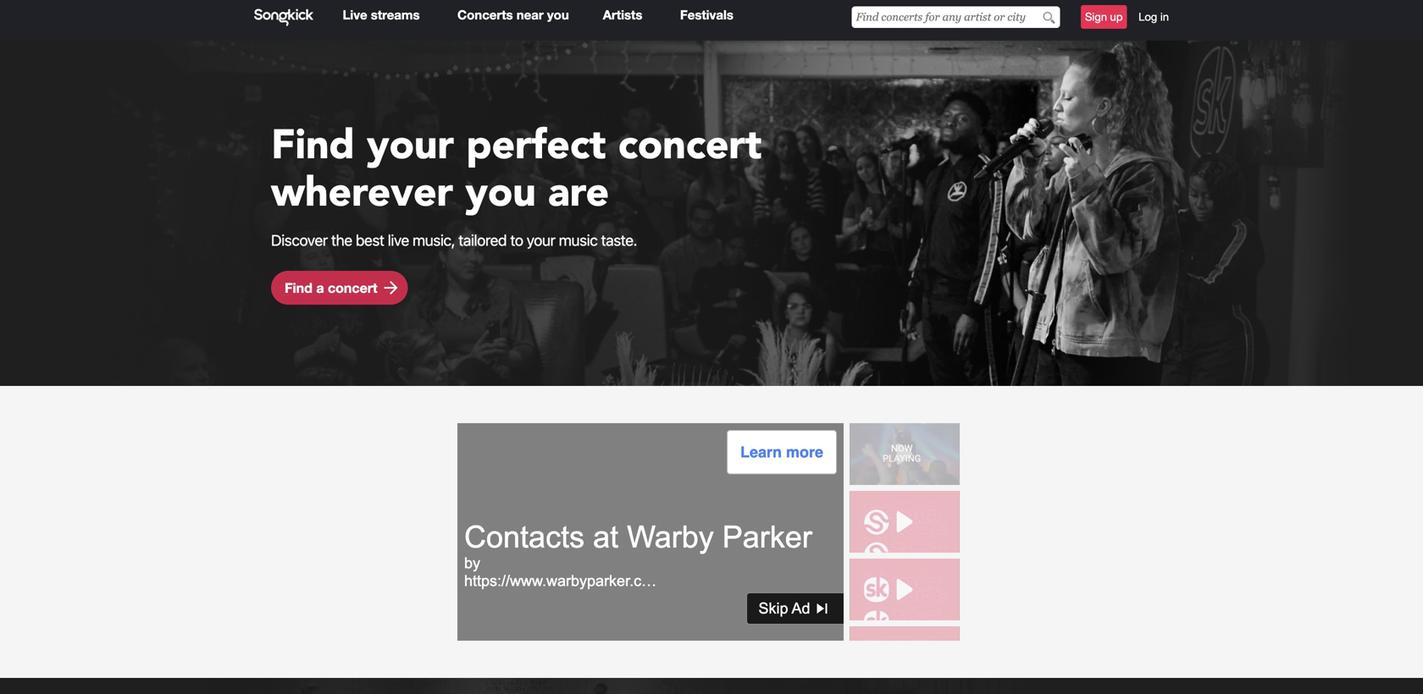 Task type: vqa. For each thing, say whether or not it's contained in the screenshot.
the bottom concert
yes



Task type: describe. For each thing, give the bounding box(es) containing it.
log
[[1139, 10, 1158, 23]]

discover
[[271, 231, 328, 250]]

live
[[388, 231, 409, 250]]

near
[[517, 7, 544, 23]]

find a concert
[[285, 280, 378, 296]]

search image
[[1044, 11, 1055, 24]]

live
[[343, 7, 367, 23]]

find your perfect concert wherever you are
[[271, 118, 762, 221]]

music,
[[413, 231, 455, 250]]

festivals
[[680, 7, 734, 23]]

your inside find your perfect concert wherever you are
[[367, 118, 454, 173]]

tailored
[[459, 231, 507, 250]]

concert inside find your perfect concert wherever you are
[[618, 118, 762, 173]]

the
[[331, 231, 352, 250]]

1 vertical spatial concert
[[328, 280, 378, 296]]

up
[[1111, 10, 1123, 23]]

sign
[[1085, 10, 1107, 23]]

perfect
[[466, 118, 606, 173]]

in
[[1161, 10, 1169, 23]]

concerts
[[458, 7, 513, 23]]

sign up link
[[1081, 5, 1127, 29]]

live streams link
[[343, 7, 420, 23]]

find a concert link
[[271, 271, 408, 305]]

wherever
[[271, 165, 453, 221]]



Task type: locate. For each thing, give the bounding box(es) containing it.
1 vertical spatial you
[[465, 165, 536, 221]]

streams
[[371, 7, 420, 23]]

log in link
[[1139, 9, 1169, 25]]

are
[[548, 165, 609, 221]]

0 vertical spatial you
[[547, 7, 569, 23]]

0 vertical spatial your
[[367, 118, 454, 173]]

1 horizontal spatial concert
[[618, 118, 762, 173]]

1 vertical spatial your
[[527, 231, 556, 250]]

discover the best live music, tailored to your music taste.
[[271, 231, 637, 250]]

you
[[547, 7, 569, 23], [465, 165, 536, 221]]

you right the near
[[547, 7, 569, 23]]

concerts near you
[[458, 7, 569, 23]]

find
[[271, 118, 355, 173], [285, 280, 313, 296]]

0 horizontal spatial your
[[367, 118, 454, 173]]

you up to
[[465, 165, 536, 221]]

find for find your perfect concert wherever you are
[[271, 118, 355, 173]]

0 vertical spatial concert
[[618, 118, 762, 173]]

concerts near you link
[[458, 7, 569, 23]]

0 vertical spatial find
[[271, 118, 355, 173]]

artists link
[[603, 7, 643, 23]]

live streams
[[343, 7, 420, 23]]

festivals link
[[680, 7, 734, 23]]

1 horizontal spatial your
[[527, 231, 556, 250]]

taste.
[[601, 231, 637, 250]]

find inside find your perfect concert wherever you are
[[271, 118, 355, 173]]

your
[[367, 118, 454, 173], [527, 231, 556, 250]]

artists
[[603, 7, 643, 23]]

0 horizontal spatial you
[[465, 165, 536, 221]]

log in
[[1139, 10, 1169, 23]]

concert
[[618, 118, 762, 173], [328, 280, 378, 296]]

a
[[316, 280, 324, 296]]

you inside find your perfect concert wherever you are
[[465, 165, 536, 221]]

to
[[510, 231, 523, 250]]

music
[[559, 231, 598, 250]]

best
[[356, 231, 384, 250]]

sign up
[[1085, 10, 1123, 23]]

find for find a concert
[[285, 280, 313, 296]]

1 horizontal spatial you
[[547, 7, 569, 23]]

Find concerts for any artist or city search field
[[852, 6, 1061, 28]]

1 vertical spatial find
[[285, 280, 313, 296]]

0 horizontal spatial concert
[[328, 280, 378, 296]]



